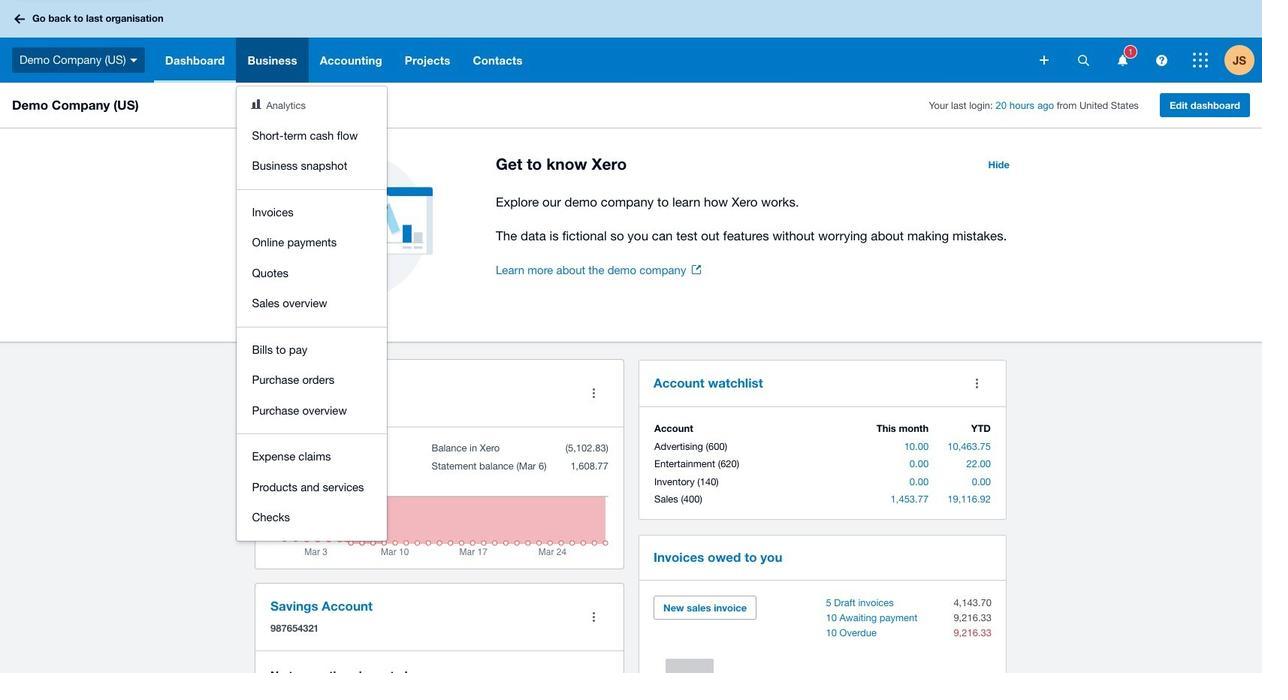 Task type: describe. For each thing, give the bounding box(es) containing it.
header chart image
[[251, 99, 262, 109]]

2 horizontal spatial svg image
[[1194, 53, 1209, 68]]

manage menu toggle image
[[579, 602, 609, 633]]



Task type: locate. For each thing, give the bounding box(es) containing it.
intro banner body element
[[496, 192, 1019, 247]]

list box
[[237, 86, 387, 541]]

group
[[237, 86, 387, 541]]

svg image
[[1194, 53, 1209, 68], [1118, 54, 1128, 66], [1156, 54, 1168, 66]]

0 horizontal spatial svg image
[[1118, 54, 1128, 66]]

banner
[[0, 0, 1263, 541]]

svg image
[[14, 14, 25, 24], [1078, 54, 1090, 66], [1040, 56, 1049, 65], [130, 58, 137, 62]]

manage menu toggle image
[[579, 378, 609, 409]]

1 horizontal spatial svg image
[[1156, 54, 1168, 66]]



Task type: vqa. For each thing, say whether or not it's contained in the screenshot.
group
yes



